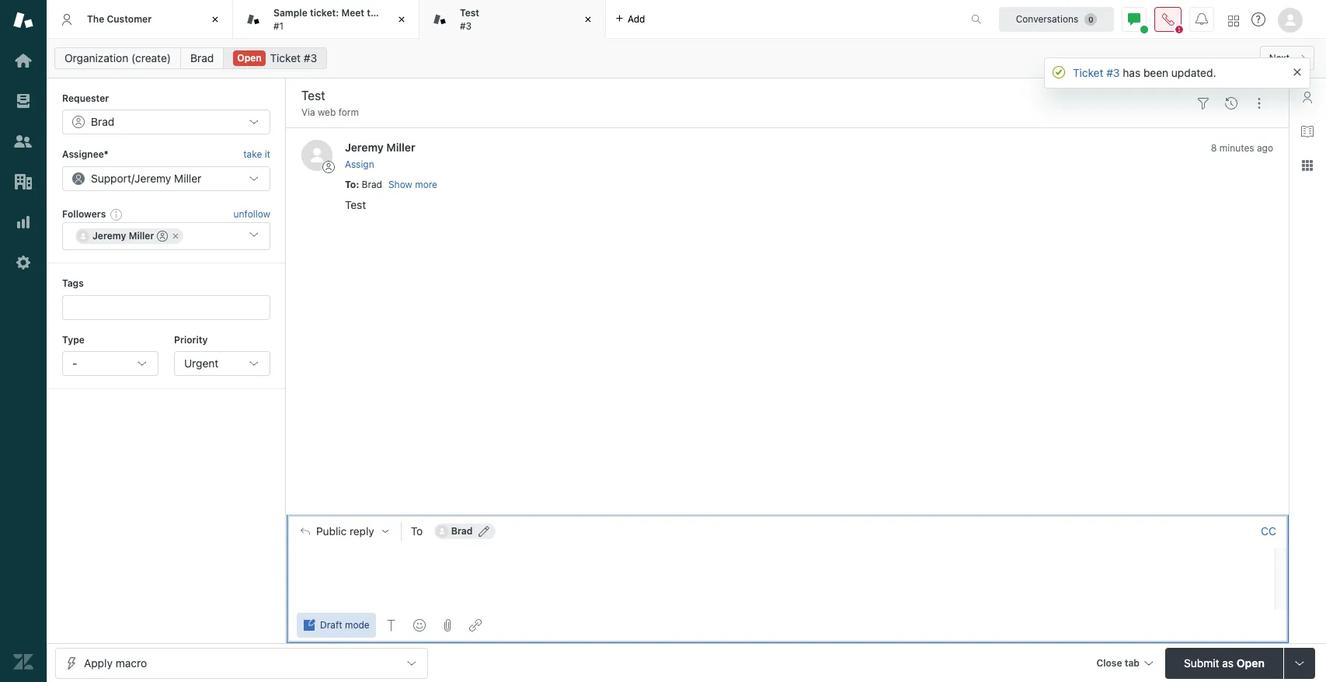 Task type: vqa. For each thing, say whether or not it's contained in the screenshot.
2nd Close image from left
yes



Task type: locate. For each thing, give the bounding box(es) containing it.
Subject field
[[298, 86, 1187, 105]]

1 vertical spatial #3
[[304, 51, 317, 64]]

1 tab from the left
[[233, 0, 420, 39]]

jeremy inside option
[[92, 230, 126, 242]]

assign button
[[345, 158, 374, 172]]

unfollow
[[234, 208, 270, 220]]

next button
[[1260, 46, 1315, 71]]

brad inside the 'secondary' 'element'
[[190, 51, 214, 64]]

0 vertical spatial test
[[460, 7, 479, 19]]

jeremy inside assignee* element
[[134, 172, 171, 185]]

views image
[[13, 91, 33, 111]]

1 vertical spatial open
[[1237, 656, 1265, 669]]

2 close image from the left
[[394, 12, 410, 27]]

open left ticket #3
[[237, 52, 262, 64]]

knowledge image
[[1302, 125, 1314, 138]]

close image
[[207, 12, 223, 27], [394, 12, 410, 27], [580, 12, 596, 27]]

Public reply composer Draft mode text field
[[294, 548, 1270, 581]]

1 vertical spatial jeremy
[[134, 172, 171, 185]]

open right as
[[1237, 656, 1265, 669]]

avatar image
[[301, 140, 333, 171]]

add link (cmd k) image
[[469, 619, 482, 632]]

urgent
[[184, 357, 219, 370]]

public
[[316, 525, 347, 538]]

open inside the 'secondary' 'element'
[[237, 52, 262, 64]]

ticket left the ‭#3‬
[[1073, 66, 1104, 79]]

type
[[62, 334, 85, 345]]

show
[[388, 179, 412, 190]]

1 horizontal spatial to
[[411, 525, 423, 538]]

open
[[237, 52, 262, 64], [1237, 656, 1265, 669]]

jeremy miller
[[92, 230, 154, 242]]

test right ticket
[[460, 7, 479, 19]]

apply macro
[[84, 656, 147, 669]]

1 horizontal spatial jeremy
[[134, 172, 171, 185]]

close image for #1
[[394, 12, 410, 27]]

miller left user is an agent icon at the left
[[129, 230, 154, 242]]

1 vertical spatial ticket
[[1073, 66, 1104, 79]]

meet
[[341, 7, 364, 19]]

public reply
[[316, 525, 374, 538]]

add attachment image
[[441, 619, 454, 632]]

0 horizontal spatial to
[[345, 179, 356, 190]]

2 horizontal spatial miller
[[386, 141, 415, 154]]

reply
[[350, 525, 374, 538]]

organization
[[64, 51, 128, 64]]

cc button
[[1261, 525, 1277, 539]]

0 horizontal spatial ticket
[[270, 51, 301, 64]]

jeremy inside jeremy miller assign
[[345, 141, 384, 154]]

#3 inside the 'secondary' 'element'
[[304, 51, 317, 64]]

test down :
[[345, 198, 366, 211]]

ticket actions image
[[1253, 97, 1266, 109]]

jeremy right support
[[134, 172, 171, 185]]

0 horizontal spatial close image
[[207, 12, 223, 27]]

0 vertical spatial ticket
[[270, 51, 301, 64]]

zendesk image
[[13, 652, 33, 672]]

assignee*
[[62, 149, 108, 160]]

the
[[87, 13, 104, 25]]

1 horizontal spatial open
[[1237, 656, 1265, 669]]

0 vertical spatial #3
[[460, 20, 472, 31]]

miller
[[386, 141, 415, 154], [174, 172, 202, 185], [129, 230, 154, 242]]

has
[[1123, 66, 1141, 79]]

3 close image from the left
[[580, 12, 596, 27]]

jeremy down info on adding followers image
[[92, 230, 126, 242]]

followers element
[[62, 222, 270, 250]]

ticket down #1 at top
[[270, 51, 301, 64]]

brad inside 'requester' 'element'
[[91, 115, 114, 129]]

via web form
[[301, 106, 359, 118]]

customers image
[[13, 131, 33, 152]]

add button
[[606, 0, 655, 38]]

requester
[[62, 92, 109, 104]]

draft mode
[[320, 619, 370, 631]]

close image right the
[[394, 12, 410, 27]]

1 horizontal spatial test
[[460, 7, 479, 19]]

2 vertical spatial miller
[[129, 230, 154, 242]]

0 vertical spatial miller
[[386, 141, 415, 154]]

0 vertical spatial to
[[345, 179, 356, 190]]

0 horizontal spatial open
[[237, 52, 262, 64]]

test
[[460, 7, 479, 19], [345, 198, 366, 211]]

miller right /
[[174, 172, 202, 185]]

apps image
[[1302, 159, 1314, 172]]

the customer
[[87, 13, 152, 25]]

requester element
[[62, 110, 270, 135]]

to for to
[[411, 525, 423, 538]]

draft mode button
[[297, 613, 376, 638]]

public reply button
[[287, 515, 401, 548]]

jeremy miller option
[[75, 229, 184, 244]]

followers
[[62, 208, 106, 220]]

close image inside the customer tab
[[207, 12, 223, 27]]

#3 inside test #3
[[460, 20, 472, 31]]

zendesk support image
[[13, 10, 33, 30]]

assignee* element
[[62, 166, 270, 191]]

get help image
[[1252, 12, 1266, 26]]

remove image
[[171, 232, 181, 241]]

1 horizontal spatial close image
[[394, 12, 410, 27]]

-
[[72, 357, 77, 370]]

macro
[[116, 656, 147, 669]]

jeremy
[[345, 141, 384, 154], [134, 172, 171, 185], [92, 230, 126, 242]]

tab
[[233, 0, 420, 39], [420, 0, 606, 39]]

0 vertical spatial jeremy
[[345, 141, 384, 154]]

0 horizontal spatial jeremy
[[92, 230, 126, 242]]

brad
[[190, 51, 214, 64], [91, 115, 114, 129], [362, 179, 382, 190], [451, 525, 473, 537]]

to
[[345, 179, 356, 190], [411, 525, 423, 538]]

miller up show
[[386, 141, 415, 154]]

unfollow button
[[234, 207, 270, 221]]

1 vertical spatial to
[[411, 525, 423, 538]]

assign
[[345, 158, 374, 170]]

jeremy up "assign"
[[345, 141, 384, 154]]

tab
[[1125, 657, 1140, 669]]

more
[[415, 179, 437, 190]]

0 horizontal spatial #3
[[304, 51, 317, 64]]

1 horizontal spatial miller
[[174, 172, 202, 185]]

test inside "tabs" tab list
[[460, 7, 479, 19]]

take it
[[243, 149, 270, 160]]

brad link
[[180, 47, 224, 69]]

ago
[[1257, 143, 1274, 154]]

ticket inside the 'secondary' 'element'
[[270, 51, 301, 64]]

close image left 'add' dropdown button
[[580, 12, 596, 27]]

ticket for ticket ‭#3‬ has been updated.
[[1073, 66, 1104, 79]]

0 horizontal spatial test
[[345, 198, 366, 211]]

customer
[[107, 13, 152, 25]]

close image up brad link
[[207, 12, 223, 27]]

2 horizontal spatial jeremy
[[345, 141, 384, 154]]

1 vertical spatial miller
[[174, 172, 202, 185]]

2 horizontal spatial close image
[[580, 12, 596, 27]]

info on adding followers image
[[111, 208, 123, 221]]

next
[[1270, 52, 1290, 64]]

take it button
[[243, 147, 270, 163]]

miller inside option
[[129, 230, 154, 242]]

submit
[[1184, 656, 1220, 669]]

organization (create) button
[[54, 47, 181, 69]]

brad down requester
[[91, 115, 114, 129]]

insert emojis image
[[413, 619, 426, 632]]

jeremy miller link
[[345, 141, 415, 154]]

#3
[[460, 20, 472, 31], [304, 51, 317, 64]]

1 horizontal spatial ticket
[[1073, 66, 1104, 79]]

1 close image from the left
[[207, 12, 223, 27]]

notifications image
[[1196, 13, 1208, 25]]

2 tab from the left
[[420, 0, 606, 39]]

ticket ‭#3‬ has been updated.
[[1073, 66, 1216, 79]]

draft
[[320, 619, 342, 631]]

urgent button
[[174, 351, 270, 376]]

brad right :
[[362, 179, 382, 190]]

miller inside jeremy miller assign
[[386, 141, 415, 154]]

get started image
[[13, 51, 33, 71]]

ticket
[[270, 51, 301, 64], [1073, 66, 1104, 79]]

to inside to : brad show more test
[[345, 179, 356, 190]]

displays possible ticket submission types image
[[1294, 657, 1306, 669]]

to down assign "button"
[[345, 179, 356, 190]]

updated.
[[1172, 66, 1216, 79]]

0 vertical spatial open
[[237, 52, 262, 64]]

conversations
[[1016, 13, 1079, 24]]

millerjeremy500@gmail.com image
[[77, 230, 89, 243]]

test #3
[[460, 7, 479, 31]]

hide composer image
[[781, 508, 794, 521]]

tags
[[62, 278, 84, 289]]

0 horizontal spatial miller
[[129, 230, 154, 242]]

2 vertical spatial jeremy
[[92, 230, 126, 242]]

brad right (create)
[[190, 51, 214, 64]]

main element
[[0, 0, 47, 682]]

to left klobrad84@gmail.com icon
[[411, 525, 423, 538]]

the customer tab
[[47, 0, 233, 39]]

#1
[[274, 20, 284, 31]]

organizations image
[[13, 172, 33, 192]]

miller for jeremy miller
[[129, 230, 154, 242]]

1 vertical spatial test
[[345, 198, 366, 211]]

edit user image
[[479, 526, 490, 537]]

1 horizontal spatial #3
[[460, 20, 472, 31]]



Task type: describe. For each thing, give the bounding box(es) containing it.
miller for jeremy miller assign
[[386, 141, 415, 154]]

web
[[318, 106, 336, 118]]

zendesk products image
[[1229, 15, 1239, 26]]

tab containing sample ticket: meet the ticket
[[233, 0, 420, 39]]

‭#3‬
[[1107, 66, 1120, 79]]

tabs tab list
[[47, 0, 955, 39]]

admin image
[[13, 253, 33, 273]]

:
[[356, 179, 359, 190]]

apply
[[84, 656, 113, 669]]

mode
[[345, 619, 370, 631]]

the
[[367, 7, 382, 19]]

support / jeremy miller
[[91, 172, 202, 185]]

tab containing test
[[420, 0, 606, 39]]

brad right klobrad84@gmail.com icon
[[451, 525, 473, 537]]

ticket:
[[310, 7, 339, 19]]

test inside to : brad show more test
[[345, 198, 366, 211]]

(create)
[[131, 51, 171, 64]]

sample
[[274, 7, 308, 19]]

secondary element
[[47, 43, 1326, 74]]

to : brad show more test
[[345, 179, 437, 211]]

jeremy miller assign
[[345, 141, 415, 170]]

close tab
[[1097, 657, 1140, 669]]

ticket ‭#3‬ link
[[1073, 66, 1120, 79]]

brad inside to : brad show more test
[[362, 179, 382, 190]]

format text image
[[385, 619, 398, 632]]

/
[[131, 172, 134, 185]]

miller inside assignee* element
[[174, 172, 202, 185]]

×
[[1293, 61, 1302, 79]]

to for to : brad show more test
[[345, 179, 356, 190]]

reporting image
[[13, 212, 33, 232]]

- button
[[62, 351, 159, 376]]

take
[[243, 149, 262, 160]]

ticket
[[384, 7, 410, 19]]

via
[[301, 106, 315, 118]]

close image for #3
[[580, 12, 596, 27]]

close
[[1097, 657, 1122, 669]]

priority
[[174, 334, 208, 345]]

support
[[91, 172, 131, 185]]

add
[[628, 13, 645, 24]]

klobrad84@gmail.com image
[[436, 525, 448, 538]]

minutes
[[1220, 143, 1255, 154]]

submit as open
[[1184, 656, 1265, 669]]

events image
[[1225, 97, 1238, 109]]

conversations button
[[999, 7, 1114, 31]]

button displays agent's chat status as online. image
[[1128, 13, 1141, 25]]

8
[[1211, 143, 1217, 154]]

sample ticket: meet the ticket #1
[[274, 7, 410, 31]]

8 minutes ago text field
[[1211, 143, 1274, 154]]

form
[[339, 106, 359, 118]]

ticket #3
[[270, 51, 317, 64]]

#3 for ticket #3
[[304, 51, 317, 64]]

8 minutes ago
[[1211, 143, 1274, 154]]

show more button
[[388, 178, 437, 192]]

× button
[[1293, 61, 1302, 79]]

it
[[265, 149, 270, 160]]

filter image
[[1197, 97, 1210, 109]]

close tab button
[[1090, 648, 1159, 681]]

#3 for test #3
[[460, 20, 472, 31]]

ticket for ticket #3
[[270, 51, 301, 64]]

user is an agent image
[[157, 231, 168, 242]]

jeremy for jeremy miller assign
[[345, 141, 384, 154]]

cc
[[1261, 525, 1277, 538]]

as
[[1223, 656, 1234, 669]]

jeremy for jeremy miller
[[92, 230, 126, 242]]

customer context image
[[1302, 91, 1314, 103]]

been
[[1144, 66, 1169, 79]]

organization (create)
[[64, 51, 171, 64]]



